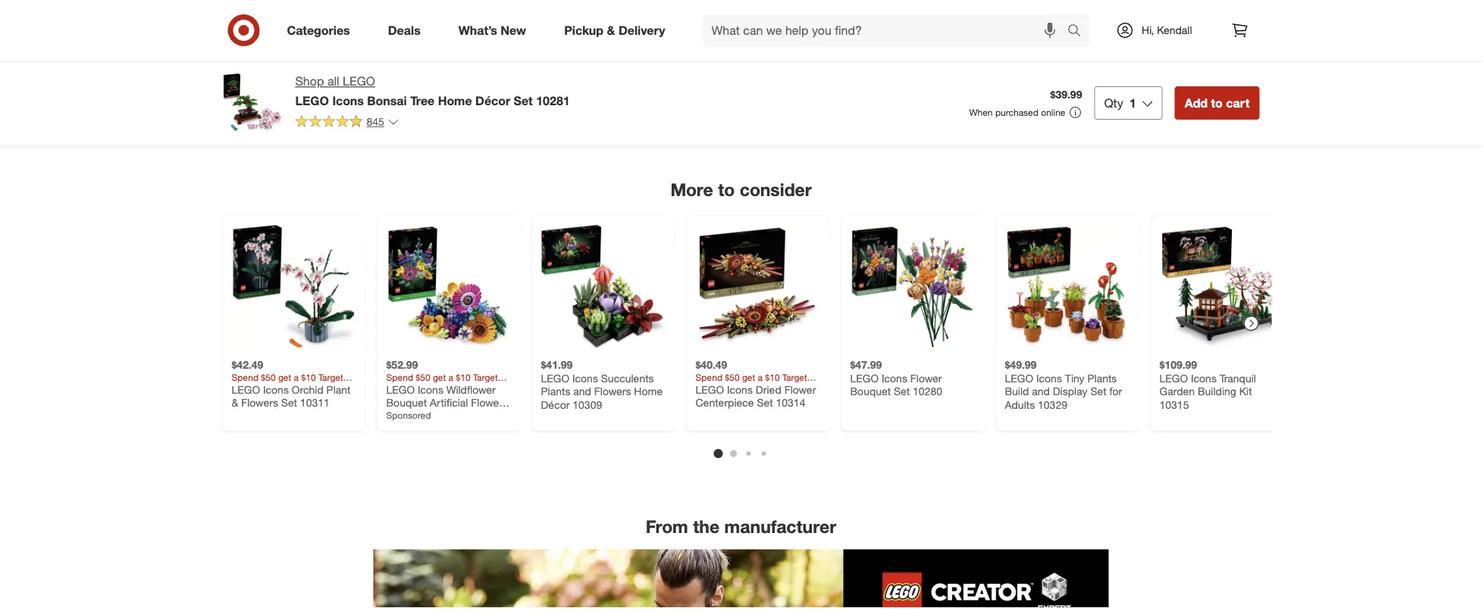 Task type: locate. For each thing, give the bounding box(es) containing it.
lego icons flower bouquet set 10280 image
[[850, 225, 975, 349]]

image of lego icons bonsai tree home décor set 10281 image
[[223, 73, 283, 133]]

icons left tranquil
[[1191, 372, 1217, 385]]

pickup & delivery link
[[551, 14, 684, 47]]

bouquet
[[850, 385, 891, 398], [386, 396, 427, 410]]

0 horizontal spatial flower
[[784, 383, 816, 396]]

flowers inside $41.99 lego icons succulents plants and flowers home décor 10309
[[594, 385, 631, 398]]

add for rightmost add to cart button
[[1185, 96, 1208, 110]]

0 horizontal spatial bouquet
[[386, 396, 427, 410]]

set
[[514, 93, 533, 108], [894, 385, 910, 398], [1091, 385, 1107, 398], [281, 396, 297, 410], [757, 396, 773, 410]]

845
[[367, 115, 384, 128]]

lego down $40.49
[[696, 383, 724, 396]]

and left the succulents
[[573, 385, 591, 398]]

icons left "orchid"
[[263, 383, 289, 396]]

bonsai
[[367, 93, 407, 108]]

icons left 10280
[[882, 372, 907, 385]]

adults
[[1005, 398, 1035, 412]]

1 vertical spatial to
[[1211, 96, 1223, 110]]

lego down $42.49
[[232, 383, 260, 396]]

succulents
[[601, 372, 654, 385]]

flower for 10280
[[910, 372, 942, 385]]

home right the 10309
[[634, 385, 663, 398]]

when purchased online
[[969, 107, 1066, 118]]

manufacturer
[[724, 516, 836, 537]]

1 vertical spatial add to cart button
[[1175, 86, 1260, 120]]

deals
[[388, 23, 421, 38]]

new
[[501, 23, 526, 38]]

2 and from the left
[[1032, 385, 1050, 398]]

tiny
[[1065, 372, 1085, 385]]

1 horizontal spatial bouquet
[[850, 385, 891, 398]]

book
[[679, 26, 700, 38]]

décor for set
[[475, 93, 510, 108]]

set left 10280
[[894, 385, 910, 398]]

icons left tiny
[[1036, 372, 1062, 385]]

kit
[[1239, 385, 1252, 398]]

icons inside $109.99 lego icons tranquil garden building kit 10315
[[1191, 372, 1217, 385]]

set left 10311
[[281, 396, 297, 410]]

1 and from the left
[[573, 385, 591, 398]]

search button
[[1061, 14, 1097, 50]]

1 horizontal spatial home
[[634, 385, 663, 398]]

& down $42.49
[[232, 396, 238, 410]]

plants for décor
[[541, 385, 570, 398]]

10280
[[913, 385, 942, 398]]

0 vertical spatial add to cart button
[[679, 49, 741, 73]]

garden
[[1160, 385, 1195, 398]]

plants down $41.99
[[541, 385, 570, 398]]

1 horizontal spatial add to cart
[[1185, 96, 1250, 110]]

cart for left add to cart button
[[717, 55, 735, 66]]

lego up 10315
[[1160, 372, 1188, 385]]

2 vertical spatial to
[[718, 179, 735, 200]]

set left the for
[[1091, 385, 1107, 398]]

bouquet down $52.99
[[386, 396, 427, 410]]

1 horizontal spatial add to cart button
[[1175, 86, 1260, 120]]

0 horizontal spatial home
[[438, 93, 472, 108]]

icons
[[332, 93, 364, 108], [572, 372, 598, 385], [882, 372, 907, 385], [1036, 372, 1062, 385], [1191, 372, 1217, 385], [263, 383, 289, 396], [418, 383, 443, 396], [727, 383, 753, 396]]

lego up adults at the bottom right of page
[[1005, 372, 1033, 385]]

plants
[[1088, 372, 1117, 385], [541, 385, 570, 398]]

0 horizontal spatial and
[[573, 385, 591, 398]]

0 horizontal spatial to
[[706, 55, 714, 66]]

1 horizontal spatial plants
[[1088, 372, 1117, 385]]

0 vertical spatial cart
[[717, 55, 735, 66]]

home inside shop all lego lego icons bonsai tree home décor set 10281
[[438, 93, 472, 108]]

home right tree
[[438, 93, 472, 108]]

lego left the succulents
[[541, 372, 569, 385]]

add to cart button
[[679, 49, 741, 73], [1175, 86, 1260, 120]]

icons up 845 link
[[332, 93, 364, 108]]

for
[[1110, 385, 1122, 398]]

flower for 10314
[[784, 383, 816, 396]]

10329
[[1038, 398, 1067, 412]]

add down book
[[686, 55, 703, 66]]

cart for rightmost add to cart button
[[1226, 96, 1250, 110]]

décor inside shop all lego lego icons bonsai tree home décor set 10281
[[475, 93, 510, 108]]

icons inside lego icons dried flower centerpiece set 10314
[[727, 383, 753, 396]]

décor left the 10309
[[541, 398, 570, 412]]

to
[[706, 55, 714, 66], [1211, 96, 1223, 110], [718, 179, 735, 200]]

décor inside $41.99 lego icons succulents plants and flowers home décor 10309
[[541, 398, 570, 412]]

add to cart for rightmost add to cart button
[[1185, 96, 1250, 110]]

0 vertical spatial add to cart
[[686, 55, 735, 66]]

add right 1
[[1185, 96, 1208, 110]]

qty
[[1104, 96, 1123, 110]]

1 vertical spatial &
[[232, 396, 238, 410]]

$47.99 lego icons flower bouquet set 10280
[[850, 358, 942, 398]]

set left 10281
[[514, 93, 533, 108]]

0 vertical spatial décor
[[475, 93, 510, 108]]

flower right $47.99
[[910, 372, 942, 385]]

home inside $41.99 lego icons succulents plants and flowers home décor 10309
[[634, 385, 663, 398]]

lego left 10280
[[850, 372, 879, 385]]

bouquet down $47.99
[[850, 385, 891, 398]]

categories
[[287, 23, 350, 38]]

consider
[[740, 179, 812, 200]]

toy
[[746, 15, 759, 26]]

flower
[[910, 372, 942, 385], [784, 383, 816, 396]]

add
[[686, 55, 703, 66], [1185, 96, 1208, 110]]

1 horizontal spatial flowers
[[471, 396, 508, 410]]

1 vertical spatial home
[[634, 385, 663, 398]]

set inside lego icons dried flower centerpiece set 10314
[[757, 396, 773, 410]]

lego
[[343, 74, 375, 89], [295, 93, 329, 108], [541, 372, 569, 385], [850, 372, 879, 385], [1005, 372, 1033, 385], [1160, 372, 1188, 385], [232, 383, 260, 396], [386, 383, 415, 396], [696, 383, 724, 396]]

0 horizontal spatial add to cart button
[[679, 49, 741, 73]]

flowers inside lego icons wildflower bouquet artificial flowers 10313
[[471, 396, 508, 410]]

25%
[[694, 15, 713, 26]]

845 link
[[295, 114, 399, 132]]

icons inside shop all lego lego icons bonsai tree home décor set 10281
[[332, 93, 364, 108]]

plants right tiny
[[1088, 372, 1117, 385]]

0 horizontal spatial &
[[232, 396, 238, 410]]

what's new link
[[446, 14, 545, 47]]

0 horizontal spatial plants
[[541, 385, 570, 398]]

more
[[670, 179, 713, 200]]

qty 1
[[1104, 96, 1136, 110]]

flower right dried
[[784, 383, 816, 396]]

icons left dried
[[727, 383, 753, 396]]

1 horizontal spatial and
[[1032, 385, 1050, 398]]

0 horizontal spatial décor
[[475, 93, 510, 108]]

icons up the 10309
[[572, 372, 598, 385]]

plants inside $41.99 lego icons succulents plants and flowers home décor 10309
[[541, 385, 570, 398]]

off
[[715, 15, 726, 26]]

1 vertical spatial add to cart
[[1185, 96, 1250, 110]]

$41.99
[[541, 358, 573, 372]]

flower inside lego icons dried flower centerpiece set 10314
[[784, 383, 816, 396]]

1 vertical spatial décor
[[541, 398, 570, 412]]

delivery
[[619, 23, 665, 38]]

what's new
[[458, 23, 526, 38]]

0 vertical spatial &
[[607, 23, 615, 38]]

$40.49
[[696, 358, 727, 372]]

0 vertical spatial add
[[686, 55, 703, 66]]

décor left 10281
[[475, 93, 510, 108]]

1 horizontal spatial cart
[[1226, 96, 1250, 110]]

lego right all
[[343, 74, 375, 89]]

or
[[761, 15, 769, 26]]

flowers
[[594, 385, 631, 398], [241, 396, 278, 410], [471, 396, 508, 410]]

purchased
[[995, 107, 1039, 118]]

2 horizontal spatial to
[[1211, 96, 1223, 110]]

add to cart
[[686, 55, 735, 66], [1185, 96, 1250, 110]]

0 vertical spatial to
[[706, 55, 714, 66]]

2 horizontal spatial flowers
[[594, 385, 631, 398]]

1 horizontal spatial add
[[1185, 96, 1208, 110]]

1 vertical spatial add
[[1185, 96, 1208, 110]]

lego icons wildflower bouquet artificial flowers 10313
[[386, 383, 508, 423]]

lego down $52.99
[[386, 383, 415, 396]]

set left 10314
[[757, 396, 773, 410]]

tree
[[410, 93, 435, 108]]

10309
[[573, 398, 602, 412]]

1 horizontal spatial to
[[718, 179, 735, 200]]

kids'
[[772, 15, 791, 26]]

1 horizontal spatial flower
[[910, 372, 942, 385]]

and
[[573, 385, 591, 398], [1032, 385, 1050, 398]]

0 vertical spatial home
[[438, 93, 472, 108]]

home
[[438, 93, 472, 108], [634, 385, 663, 398]]

centerpiece
[[696, 396, 754, 410]]

flowers inside lego icons orchid plant & flowers set 10311
[[241, 396, 278, 410]]

lego icons dried flower centerpiece set 10314
[[696, 383, 816, 410]]

icons up sponsored
[[418, 383, 443, 396]]

0 horizontal spatial add to cart
[[686, 55, 735, 66]]

0 horizontal spatial add
[[686, 55, 703, 66]]

wildflower
[[446, 383, 496, 396]]

0 horizontal spatial cart
[[717, 55, 735, 66]]

$49.99 lego icons tiny plants build and display set for adults 10329
[[1005, 358, 1122, 412]]

0 horizontal spatial flowers
[[241, 396, 278, 410]]

$6.59
[[695, 3, 717, 14]]

$109.99
[[1160, 358, 1197, 372]]

cart
[[717, 55, 735, 66], [1226, 96, 1250, 110]]

1 horizontal spatial décor
[[541, 398, 570, 412]]

categories link
[[274, 14, 369, 47]]

1 vertical spatial cart
[[1226, 96, 1250, 110]]

&
[[607, 23, 615, 38], [232, 396, 238, 410]]

plants inside $49.99 lego icons tiny plants build and display set for adults 10329
[[1088, 372, 1117, 385]]

10315
[[1160, 398, 1189, 412]]

plant
[[326, 383, 351, 396]]

& right pickup
[[607, 23, 615, 38]]

lego icons orchid plant & flowers set 10311 image
[[232, 225, 356, 349]]

orchid
[[292, 383, 323, 396]]

flower inside $47.99 lego icons flower bouquet set 10280
[[910, 372, 942, 385]]

and right build
[[1032, 385, 1050, 398]]

shop all lego lego icons bonsai tree home décor set 10281
[[295, 74, 570, 108]]



Task type: describe. For each thing, give the bounding box(es) containing it.
and inside $49.99 lego icons tiny plants build and display set for adults 10329
[[1032, 385, 1050, 398]]

lego icons tiny plants build and display set for adults 10329 image
[[1005, 225, 1129, 349]]

$41.99 lego icons succulents plants and flowers home décor 10309
[[541, 358, 663, 412]]

sponsored
[[386, 410, 431, 421]]

$6.59 sale 25% off one toy or kids' book
[[679, 3, 791, 38]]

lego inside lego icons dried flower centerpiece set 10314
[[696, 383, 724, 396]]

hi,
[[1142, 24, 1154, 37]]

lego inside $47.99 lego icons flower bouquet set 10280
[[850, 372, 879, 385]]

set inside shop all lego lego icons bonsai tree home décor set 10281
[[514, 93, 533, 108]]

icons inside $49.99 lego icons tiny plants build and display set for adults 10329
[[1036, 372, 1062, 385]]

lego inside lego icons orchid plant & flowers set 10311
[[232, 383, 260, 396]]

pickup
[[564, 23, 604, 38]]

lego icons tranquil garden building kit 10315 image
[[1160, 225, 1284, 349]]

the
[[693, 516, 720, 537]]

set inside $49.99 lego icons tiny plants build and display set for adults 10329
[[1091, 385, 1107, 398]]

icons inside $41.99 lego icons succulents plants and flowers home décor 10309
[[572, 372, 598, 385]]

plants for set
[[1088, 372, 1117, 385]]

to for left add to cart button
[[706, 55, 714, 66]]

when
[[969, 107, 993, 118]]

icons inside $47.99 lego icons flower bouquet set 10280
[[882, 372, 907, 385]]

building
[[1198, 385, 1236, 398]]

10314
[[776, 396, 805, 410]]

add for left add to cart button
[[686, 55, 703, 66]]

$49.99
[[1005, 358, 1037, 372]]

add to cart for left add to cart button
[[686, 55, 735, 66]]

tranquil
[[1220, 372, 1256, 385]]

1 horizontal spatial &
[[607, 23, 615, 38]]

home for tree
[[438, 93, 472, 108]]

$52.99
[[386, 358, 418, 372]]

icons inside lego icons wildflower bouquet artificial flowers 10313
[[418, 383, 443, 396]]

décor for 10309
[[541, 398, 570, 412]]

display
[[1053, 385, 1088, 398]]

build
[[1005, 385, 1029, 398]]

lego icons succulents plants and flowers home décor 10309 image
[[541, 225, 665, 349]]

lego inside $41.99 lego icons succulents plants and flowers home décor 10309
[[541, 372, 569, 385]]

dried
[[756, 383, 781, 396]]

bouquet inside $47.99 lego icons flower bouquet set 10280
[[850, 385, 891, 398]]

flowers for bouquet
[[471, 396, 508, 410]]

$39.99
[[1050, 88, 1082, 101]]

What can we help you find? suggestions appear below search field
[[702, 14, 1071, 47]]

lego down shop
[[295, 93, 329, 108]]

$42.49
[[232, 358, 263, 372]]

online
[[1041, 107, 1066, 118]]

all
[[327, 74, 339, 89]]

search
[[1061, 24, 1097, 39]]

pickup & delivery
[[564, 23, 665, 38]]

kendall
[[1157, 24, 1192, 37]]

set inside lego icons orchid plant & flowers set 10311
[[281, 396, 297, 410]]

bouquet inside lego icons wildflower bouquet artificial flowers 10313
[[386, 396, 427, 410]]

home for flowers
[[634, 385, 663, 398]]

one
[[728, 15, 744, 26]]

10311
[[300, 396, 330, 410]]

lego inside $109.99 lego icons tranquil garden building kit 10315
[[1160, 372, 1188, 385]]

and inside $41.99 lego icons succulents plants and flowers home décor 10309
[[573, 385, 591, 398]]

1
[[1129, 96, 1136, 110]]

lego inside $49.99 lego icons tiny plants build and display set for adults 10329
[[1005, 372, 1033, 385]]

set inside $47.99 lego icons flower bouquet set 10280
[[894, 385, 910, 398]]

$109.99 lego icons tranquil garden building kit 10315
[[1160, 358, 1256, 412]]

artificial
[[430, 396, 468, 410]]

lego inside lego icons wildflower bouquet artificial flowers 10313
[[386, 383, 415, 396]]

from
[[646, 516, 688, 537]]

sale
[[719, 3, 737, 14]]

& inside lego icons orchid plant & flowers set 10311
[[232, 396, 238, 410]]

flowers for plant
[[241, 396, 278, 410]]

to for rightmost add to cart button
[[1211, 96, 1223, 110]]

lego icons wildflower bouquet artificial flowers 10313 image
[[386, 225, 511, 349]]

shop
[[295, 74, 324, 89]]

hi, kendall
[[1142, 24, 1192, 37]]

icons inside lego icons orchid plant & flowers set 10311
[[263, 383, 289, 396]]

10313
[[386, 410, 416, 423]]

$47.99
[[850, 358, 882, 372]]

lego icons orchid plant & flowers set 10311
[[232, 383, 351, 410]]

what's
[[458, 23, 497, 38]]

10281
[[536, 93, 570, 108]]

more to consider
[[670, 179, 812, 200]]

lego icons dried flower centerpiece set 10314 image
[[696, 225, 820, 349]]

from the manufacturer
[[646, 516, 836, 537]]

deals link
[[375, 14, 440, 47]]



Task type: vqa. For each thing, say whether or not it's contained in the screenshot.


